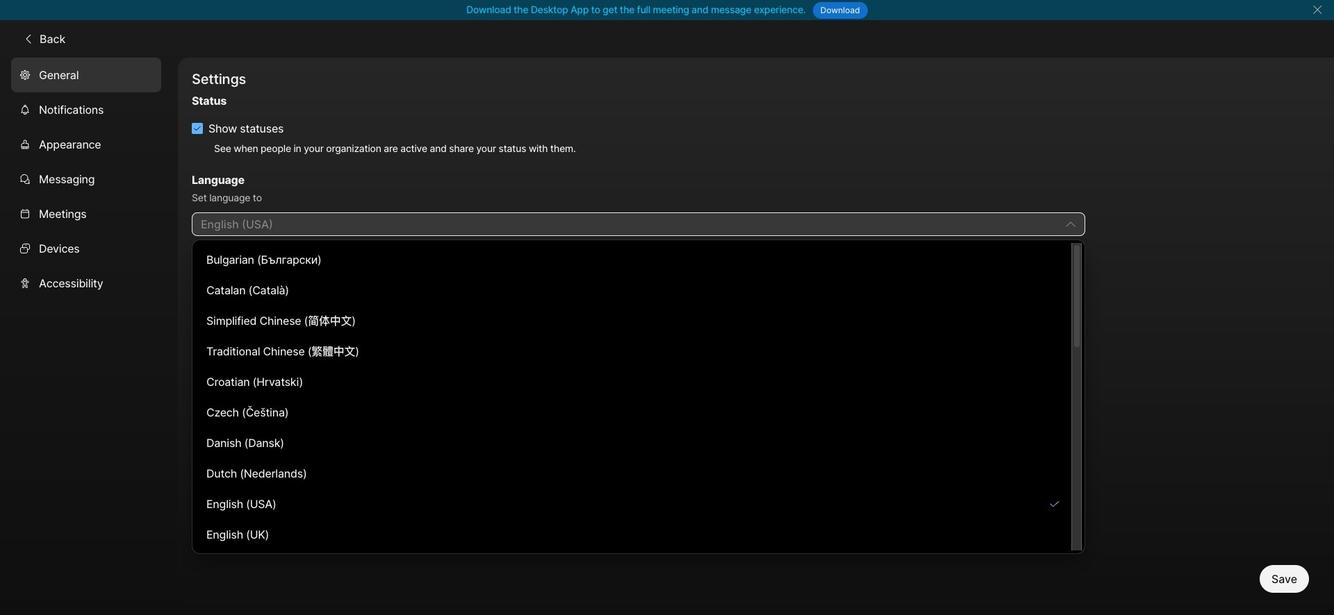 Task type: vqa. For each thing, say whether or not it's contained in the screenshot.
'General' 'list item'
no



Task type: locate. For each thing, give the bounding box(es) containing it.
cancel_16 image
[[1312, 4, 1323, 15]]

general tab
[[11, 57, 161, 92]]

notifications tab
[[11, 92, 161, 127]]

devices tab
[[11, 231, 161, 266]]

list box
[[195, 243, 1082, 551]]

accessibility tab
[[11, 266, 161, 301]]

option
[[198, 491, 1069, 518]]



Task type: describe. For each thing, give the bounding box(es) containing it.
settings navigation
[[0, 57, 178, 616]]

meetings tab
[[11, 196, 161, 231]]

messaging tab
[[11, 162, 161, 196]]

appearance tab
[[11, 127, 161, 162]]



